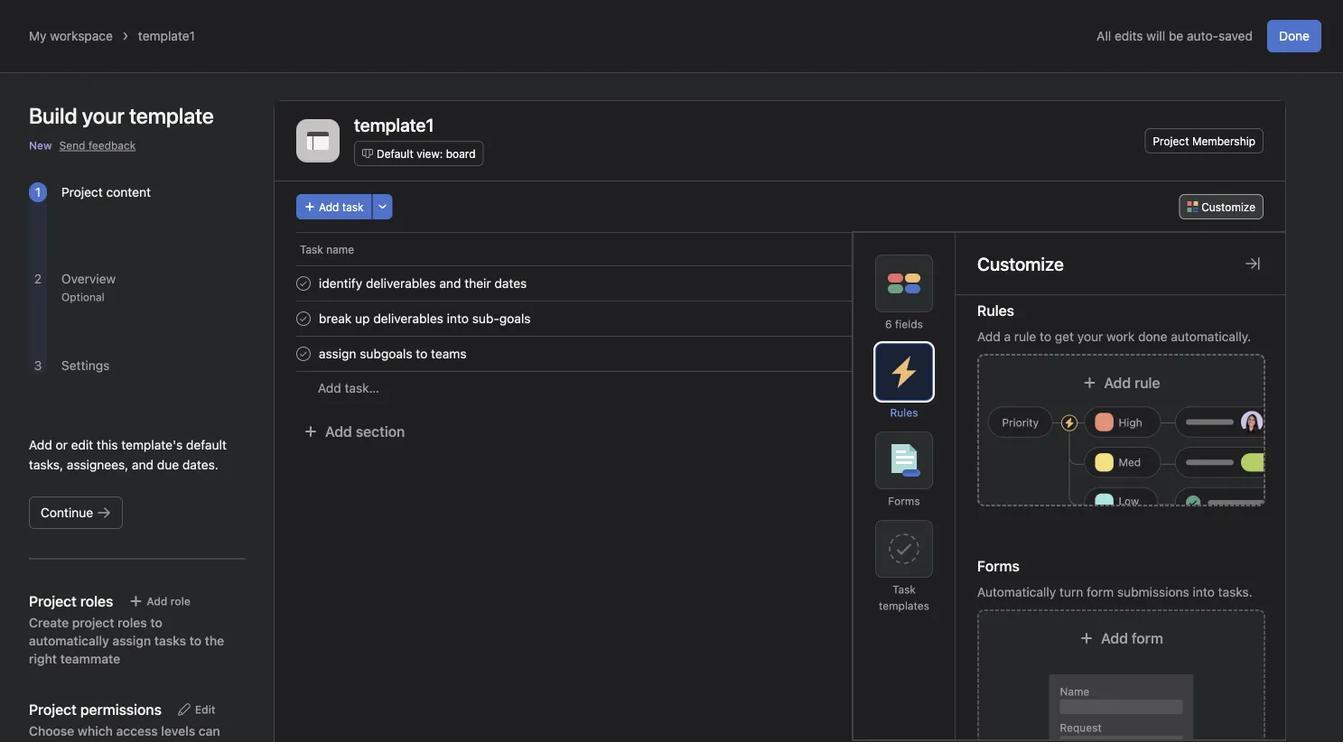 Task type: vqa. For each thing, say whether or not it's contained in the screenshot.
the left Rules
yes



Task type: describe. For each thing, give the bounding box(es) containing it.
edits
[[1115, 28, 1143, 43]]

1
[[35, 185, 41, 200]]

edit
[[71, 438, 93, 453]]

task name
[[300, 243, 354, 256]]

low
[[1119, 495, 1139, 508]]

done
[[1279, 28, 1310, 43]]

funky town
[[1001, 277, 1061, 290]]

assign subgoals to teams text field
[[315, 345, 472, 363]]

project membership
[[1153, 135, 1256, 147]]

right teammate
[[29, 652, 120, 667]]

0 horizontal spatial form
[[1087, 585, 1114, 600]]

project content
[[61, 185, 151, 200]]

0 vertical spatial template1
[[138, 28, 195, 43]]

new
[[29, 139, 52, 152]]

add role
[[147, 595, 190, 608]]

row containing task name
[[275, 232, 1285, 266]]

project
[[72, 616, 114, 631]]

add or edit this template's default tasks, assignees, and due dates.
[[29, 438, 227, 472]]

task for task templates
[[893, 584, 916, 596]]

template's
[[121, 438, 183, 453]]

funky
[[1001, 277, 1032, 290]]

templates
[[879, 600, 929, 612]]

your template
[[82, 103, 214, 128]]

role
[[170, 595, 190, 608]]

project for project content
[[61, 185, 103, 200]]

access
[[116, 724, 158, 739]]

create
[[29, 616, 69, 631]]

request
[[1060, 722, 1102, 734]]

done
[[1138, 329, 1168, 344]]

identify deliverables and their dates cell
[[275, 266, 968, 302]]

break up deliverables into sub-goals text field
[[315, 310, 536, 328]]

break up deliverables into sub-goals cell
[[275, 301, 968, 337]]

automatically
[[29, 634, 109, 649]]

0 horizontal spatial customize
[[977, 253, 1064, 274]]

board
[[446, 147, 476, 160]]

add form
[[1101, 630, 1163, 647]]

town
[[1035, 277, 1061, 290]]

add for add task…
[[318, 381, 341, 396]]

auto-
[[1187, 28, 1219, 43]]

1 2 3
[[34, 185, 42, 373]]

2 vertical spatial to
[[189, 634, 202, 649]]

perform
[[29, 742, 77, 743]]

choose which access levels can perform key actions withi
[[29, 724, 220, 743]]

can
[[199, 724, 220, 739]]

actions
[[105, 742, 148, 743]]

be
[[1169, 28, 1184, 43]]

assign
[[112, 634, 151, 649]]

levels
[[161, 724, 195, 739]]

task
[[342, 201, 364, 213]]

my
[[29, 28, 47, 43]]

dates.
[[182, 458, 218, 472]]

assign subgoals to teams cell
[[275, 336, 968, 372]]

name
[[1060, 686, 1090, 698]]

due
[[157, 458, 179, 472]]

send feedback link
[[59, 137, 136, 154]]

1 vertical spatial template1
[[354, 114, 434, 135]]

assignees,
[[67, 458, 128, 472]]

add section button
[[296, 416, 412, 448]]

view:
[[417, 147, 443, 160]]

will
[[1147, 28, 1165, 43]]

add task button
[[296, 194, 372, 220]]

and
[[132, 458, 154, 472]]

add section
[[325, 423, 405, 440]]

default view: board
[[377, 147, 476, 160]]

priority
[[1002, 416, 1039, 429]]

overview optional
[[61, 271, 116, 304]]

default view: board button
[[354, 141, 484, 166]]

0 horizontal spatial forms
[[888, 495, 920, 508]]

all
[[1097, 28, 1111, 43]]

2
[[34, 271, 42, 286]]

0 horizontal spatial rules
[[890, 406, 918, 419]]

fields
[[895, 318, 923, 331]]

6
[[885, 318, 892, 331]]

a
[[1004, 329, 1011, 344]]

med
[[1119, 456, 1141, 469]]

this
[[97, 438, 118, 453]]

1 vertical spatial form
[[1132, 630, 1163, 647]]

settings
[[61, 358, 110, 373]]

task for task name
[[300, 243, 323, 256]]

1 horizontal spatial rule
[[1135, 374, 1160, 392]]

choose
[[29, 724, 74, 739]]

into
[[1193, 585, 1215, 600]]

work
[[1107, 329, 1135, 344]]



Task type: locate. For each thing, give the bounding box(es) containing it.
to for build your template
[[150, 616, 162, 631]]

add for add section
[[325, 423, 352, 440]]

add left role
[[147, 595, 168, 608]]

0 vertical spatial rule
[[1014, 329, 1036, 344]]

1 horizontal spatial template1
[[354, 114, 434, 135]]

name
[[326, 243, 354, 256]]

membership
[[1192, 135, 1256, 147]]

2 row from the top
[[275, 301, 1285, 337]]

add inside add or edit this template's default tasks, assignees, and due dates.
[[29, 438, 52, 453]]

customize up funky at the top of the page
[[977, 253, 1064, 274]]

edit assignee image
[[976, 273, 997, 294]]

3
[[34, 358, 42, 373]]

to down the add role button
[[150, 616, 162, 631]]

0 horizontal spatial template1
[[138, 28, 195, 43]]

to left the
[[189, 634, 202, 649]]

section
[[356, 423, 405, 440]]

project membership button
[[1145, 128, 1264, 154]]

add left the a
[[977, 329, 1001, 344]]

project inside project membership button
[[1153, 135, 1189, 147]]

identify deliverables and their dates text field
[[315, 275, 532, 293]]

add for add rule
[[1104, 374, 1131, 392]]

tasks,
[[29, 458, 63, 472]]

rules
[[977, 302, 1014, 319], [890, 406, 918, 419]]

template1 up default
[[354, 114, 434, 135]]

add a rule to get your work done automatically.
[[977, 329, 1251, 344]]

send
[[59, 139, 85, 152]]

the
[[205, 634, 224, 649]]

project right 1
[[61, 185, 103, 200]]

feedback
[[88, 139, 136, 152]]

your
[[1078, 329, 1103, 344]]

add inside row
[[318, 381, 341, 396]]

template image
[[307, 130, 329, 152]]

1 row from the top
[[275, 232, 1285, 266]]

add task… row
[[275, 371, 1285, 405]]

task inside task templates
[[893, 584, 916, 596]]

new send feedback
[[29, 139, 136, 152]]

1 vertical spatial task
[[893, 584, 916, 596]]

0 vertical spatial customize
[[1202, 201, 1256, 213]]

add left task
[[319, 201, 339, 213]]

1 vertical spatial project
[[61, 185, 103, 200]]

0 vertical spatial task
[[300, 243, 323, 256]]

1 vertical spatial forms
[[977, 558, 1020, 575]]

project
[[1153, 135, 1189, 147], [61, 185, 103, 200]]

to left 'get'
[[1040, 329, 1052, 344]]

funky town row
[[275, 266, 1285, 302]]

which
[[78, 724, 113, 739]]

turn
[[1060, 585, 1083, 600]]

customize up close details icon
[[1202, 201, 1256, 213]]

1 vertical spatial rules
[[890, 406, 918, 419]]

0 vertical spatial rules
[[977, 302, 1014, 319]]

add up high on the right bottom
[[1104, 374, 1131, 392]]

1 horizontal spatial project
[[1153, 135, 1189, 147]]

1 horizontal spatial task
[[893, 584, 916, 596]]

0 horizontal spatial to
[[150, 616, 162, 631]]

continue
[[41, 505, 93, 520]]

workspace
[[50, 28, 113, 43]]

task…
[[345, 381, 379, 396]]

1 horizontal spatial to
[[189, 634, 202, 649]]

automatically
[[977, 585, 1056, 600]]

0 vertical spatial project
[[1153, 135, 1189, 147]]

my workspace
[[29, 28, 113, 43]]

task templates
[[879, 584, 929, 612]]

add for add role
[[147, 595, 168, 608]]

all edits will be auto-saved
[[1097, 28, 1253, 43]]

1 horizontal spatial forms
[[977, 558, 1020, 575]]

add role button
[[121, 589, 199, 614]]

tasks.
[[1218, 585, 1253, 600]]

row
[[275, 232, 1285, 266], [275, 301, 1285, 337], [275, 336, 1285, 372]]

task
[[300, 243, 323, 256], [893, 584, 916, 596]]

customize
[[1202, 201, 1256, 213], [977, 253, 1064, 274]]

or
[[56, 438, 68, 453]]

assignee
[[976, 243, 1022, 256]]

automatically.
[[1171, 329, 1251, 344]]

add left section
[[325, 423, 352, 440]]

3 row from the top
[[275, 336, 1285, 372]]

1 horizontal spatial customize
[[1202, 201, 1256, 213]]

more actions image
[[377, 201, 388, 212]]

0 horizontal spatial project
[[61, 185, 103, 200]]

default
[[377, 147, 413, 160]]

0 vertical spatial forms
[[888, 495, 920, 508]]

0 vertical spatial to
[[1040, 329, 1052, 344]]

rules up the a
[[977, 302, 1014, 319]]

add for add or edit this template's default tasks, assignees, and due dates.
[[29, 438, 52, 453]]

template1 up your template
[[138, 28, 195, 43]]

1 vertical spatial to
[[150, 616, 162, 631]]

rules down 6 fields on the right of page
[[890, 406, 918, 419]]

project permissions
[[29, 701, 162, 719]]

add task
[[319, 201, 364, 213]]

add for add a rule to get your work done automatically.
[[977, 329, 1001, 344]]

close details image
[[1246, 257, 1260, 271]]

1 horizontal spatial form
[[1132, 630, 1163, 647]]

project for project membership
[[1153, 135, 1189, 147]]

0 vertical spatial form
[[1087, 585, 1114, 600]]

roles
[[118, 616, 147, 631]]

add for add form
[[1101, 630, 1128, 647]]

overview button
[[61, 271, 116, 286]]

rule up high on the right bottom
[[1135, 374, 1160, 392]]

tasks
[[154, 634, 186, 649]]

done button
[[1267, 20, 1322, 52]]

high
[[1119, 416, 1142, 429]]

project roles
[[29, 593, 113, 610]]

add
[[319, 201, 339, 213], [977, 329, 1001, 344], [1104, 374, 1131, 392], [318, 381, 341, 396], [325, 423, 352, 440], [29, 438, 52, 453], [147, 595, 168, 608], [1101, 630, 1128, 647]]

continue button
[[29, 497, 123, 529]]

submissions
[[1117, 585, 1190, 600]]

get
[[1055, 329, 1074, 344]]

add down the automatically turn form submissions into tasks.
[[1101, 630, 1128, 647]]

my workspace link
[[29, 28, 113, 43]]

project content button
[[61, 185, 151, 200]]

overview
[[61, 271, 116, 286]]

add task…
[[318, 381, 379, 396]]

form down submissions
[[1132, 630, 1163, 647]]

saved
[[1219, 28, 1253, 43]]

optional
[[61, 291, 104, 304]]

1 vertical spatial rule
[[1135, 374, 1160, 392]]

to
[[1040, 329, 1052, 344], [150, 616, 162, 631], [189, 634, 202, 649]]

add left task…
[[318, 381, 341, 396]]

add inside button
[[325, 423, 352, 440]]

to for customize
[[1040, 329, 1052, 344]]

create project roles to automatically assign tasks to the right teammate
[[29, 616, 224, 667]]

settings button
[[61, 358, 110, 373]]

customize inside dropdown button
[[1202, 201, 1256, 213]]

project left membership
[[1153, 135, 1189, 147]]

task left the name
[[300, 243, 323, 256]]

customize button
[[1179, 194, 1264, 220]]

0 horizontal spatial rule
[[1014, 329, 1036, 344]]

form right turn
[[1087, 585, 1114, 600]]

0 horizontal spatial task
[[300, 243, 323, 256]]

edit
[[195, 704, 215, 716]]

2 horizontal spatial to
[[1040, 329, 1052, 344]]

rule right the a
[[1014, 329, 1036, 344]]

build your template
[[29, 103, 214, 128]]

task up templates
[[893, 584, 916, 596]]

1 vertical spatial customize
[[977, 253, 1064, 274]]

1 horizontal spatial rules
[[977, 302, 1014, 319]]

default
[[186, 438, 227, 453]]

automatically turn form submissions into tasks.
[[977, 585, 1253, 600]]

key
[[81, 742, 101, 743]]

add for add task
[[319, 201, 339, 213]]

add up tasks,
[[29, 438, 52, 453]]

build
[[29, 103, 77, 128]]

add rule
[[1104, 374, 1160, 392]]

content
[[106, 185, 151, 200]]



